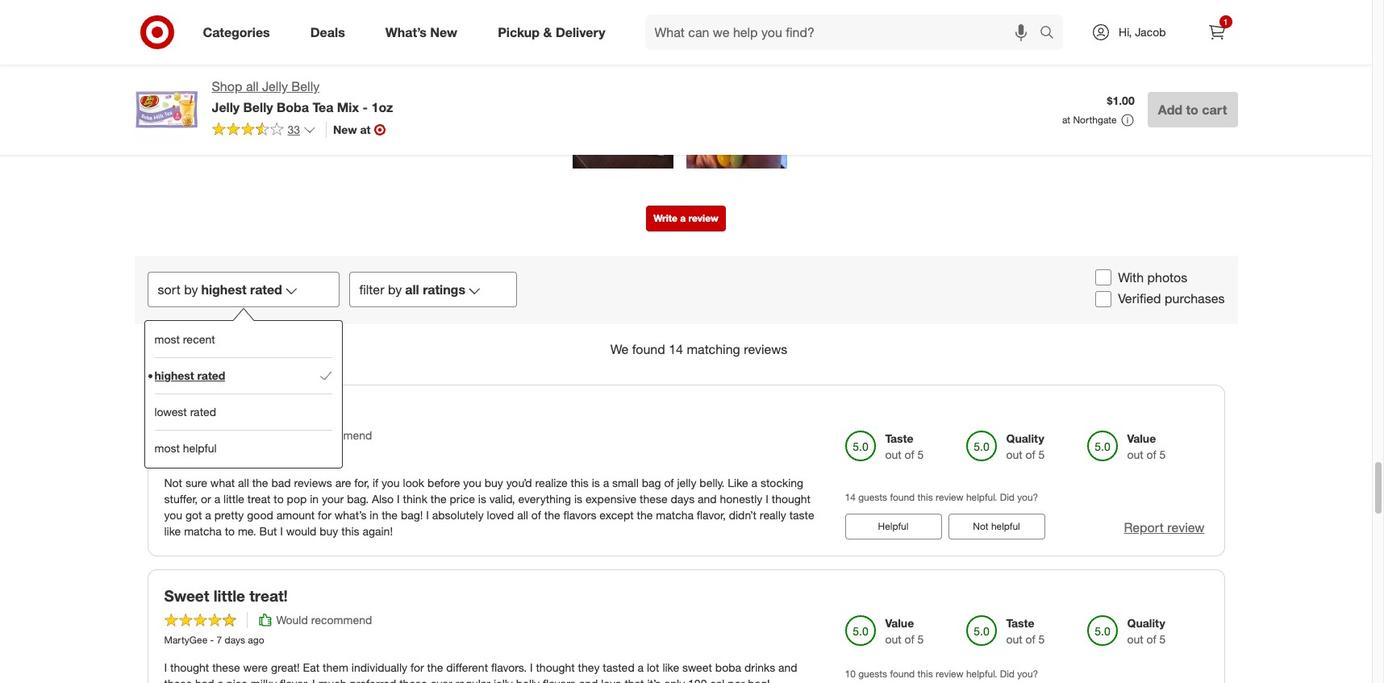 Task type: describe. For each thing, give the bounding box(es) containing it.
0 vertical spatial matcha
[[656, 508, 694, 522]]

got
[[186, 508, 202, 522]]

flavors inside 'i thought these were great! eat them individually for the different flavors. i thought they tasted a lot like sweet boba drinks and these had a nice milky flavor. i much preferred these over regular jelly belly flavors and love that it's only 100 cal per bag!'
[[543, 677, 576, 684]]

sweet little treat!
[[164, 587, 288, 605]]

purchases
[[1165, 291, 1226, 307]]

this right realize
[[571, 476, 589, 490]]

i down martygee
[[164, 661, 167, 675]]

Verified purchases checkbox
[[1096, 291, 1112, 307]]

With photos checkbox
[[1096, 270, 1112, 286]]

a inside write a review button
[[681, 212, 686, 224]]

1 horizontal spatial buy
[[485, 476, 503, 490]]

highest rated link
[[155, 358, 332, 394]]

all right what
[[238, 476, 249, 490]]

thought inside not sure what all the bad reviews are for, if you look before you buy you'd realize this is a small bag of jelly belly. like a stocking stuffer, or a little treat to pop in your bag. also i think the price is valid, everything is expensive these days and honestly i thought you got a pretty good amount for what's in the bag! i absolutely loved all of the flavors except the matcha flavor, didn't really taste like matcha to me. but i would buy this again!
[[772, 492, 811, 506]]

little inside not sure what all the bad reviews are for, if you look before you buy you'd realize this is a small bag of jelly belly. like a stocking stuffer, or a little treat to pop in your bag. also i think the price is valid, everything is expensive these days and honestly i thought you got a pretty good amount for what's in the bag! i absolutely loved all of the flavors except the matcha flavor, didn't really taste like matcha to me. but i would buy this again!
[[224, 492, 245, 506]]

2 horizontal spatial and
[[779, 661, 798, 675]]

me.
[[238, 525, 256, 538]]

days for yummy
[[207, 449, 227, 462]]

or
[[201, 492, 211, 506]]

1 vertical spatial little
[[214, 587, 245, 605]]

you? for 14 guests found this review helpful. did you?
[[1018, 491, 1039, 503]]

0 horizontal spatial taste out of 5
[[886, 432, 924, 462]]

small
[[613, 476, 639, 490]]

these up nice
[[212, 661, 240, 675]]

1 horizontal spatial jelly
[[262, 78, 288, 94]]

ago for yummy
[[230, 449, 245, 462]]

the down everything
[[545, 508, 561, 522]]

images
[[688, 29, 741, 47]]

we found 14 matching reviews
[[611, 342, 788, 358]]

that
[[625, 677, 644, 684]]

asher
[[164, 449, 189, 462]]

i thought these were great! eat them individually for the different flavors. i thought they tasted a lot like sweet boba drinks and these had a nice milky flavor. i much preferred these over regular jelly belly flavors and love that it's only 100 cal per bag!
[[164, 661, 798, 684]]

found for 10
[[891, 668, 915, 680]]

helpful for most helpful
[[183, 442, 217, 456]]

guest review image 2 of 2, zoom in image
[[686, 67, 787, 168]]

loved
[[487, 508, 514, 522]]

- inside the shop all jelly belly jelly belly boba tea mix - 1oz
[[363, 99, 368, 115]]

with
[[1119, 269, 1144, 285]]

highest rated
[[155, 369, 225, 383]]

would for sweet little treat!
[[276, 613, 308, 627]]

asher - 3 days ago
[[164, 449, 245, 462]]

hi, jacob
[[1119, 25, 1167, 39]]

did for 14 guests found this review helpful. did you?
[[1001, 491, 1015, 503]]

really
[[760, 508, 787, 522]]

like inside not sure what all the bad reviews are for, if you look before you buy you'd realize this is a small bag of jelly belly. like a stocking stuffer, or a little treat to pop in your bag. also i think the price is valid, everything is expensive these days and honestly i thought you got a pretty good amount for what's in the bag! i absolutely loved all of the flavors except the matcha flavor, didn't really taste like matcha to me. but i would buy this again!
[[164, 525, 181, 538]]

delivery
[[556, 24, 606, 40]]

these left over
[[400, 677, 428, 684]]

2 vertical spatial to
[[225, 525, 235, 538]]

&
[[544, 24, 552, 40]]

0 horizontal spatial new
[[333, 123, 357, 136]]

a up "expensive"
[[603, 476, 610, 490]]

1 vertical spatial 14
[[845, 491, 856, 503]]

cart
[[1203, 102, 1228, 118]]

days for sweet little treat!
[[225, 634, 245, 646]]

0 vertical spatial 14
[[669, 342, 684, 358]]

expensive
[[586, 492, 637, 506]]

bag
[[642, 476, 661, 490]]

realize
[[535, 476, 568, 490]]

0 horizontal spatial and
[[579, 677, 598, 684]]

absolutely
[[432, 508, 484, 522]]

and inside not sure what all the bad reviews are for, if you look before you buy you'd realize this is a small bag of jelly belly. like a stocking stuffer, or a little treat to pop in your bag. also i think the price is valid, everything is expensive these days and honestly i thought you got a pretty good amount for what's in the bag! i absolutely loved all of the flavors except the matcha flavor, didn't really taste like matcha to me. but i would buy this again!
[[698, 492, 717, 506]]

report
[[1125, 520, 1165, 536]]

0 horizontal spatial thought
[[170, 661, 209, 675]]

0 vertical spatial quality out of 5
[[1007, 432, 1045, 462]]

most for most helpful
[[155, 442, 180, 456]]

your
[[322, 492, 344, 506]]

good
[[247, 508, 273, 522]]

1 horizontal spatial value out of 5
[[1128, 432, 1167, 462]]

we
[[611, 342, 629, 358]]

the inside 'i thought these were great! eat them individually for the different flavors. i thought they tasted a lot like sweet boba drinks and these had a nice milky flavor. i much preferred these over regular jelly belly flavors and love that it's only 100 cal per bag!'
[[427, 661, 443, 675]]

0 vertical spatial reviews
[[744, 342, 788, 358]]

1 horizontal spatial quality
[[1128, 616, 1166, 630]]

verified
[[1119, 291, 1162, 307]]

1 horizontal spatial value
[[1128, 432, 1157, 445]]

not helpful button
[[949, 514, 1046, 540]]

sort by highest rated
[[158, 282, 282, 298]]

everything
[[519, 492, 571, 506]]

2 horizontal spatial you
[[463, 476, 482, 490]]

1 vertical spatial belly
[[243, 99, 273, 115]]

recommend for sweet little treat!
[[311, 613, 372, 627]]

had
[[195, 677, 214, 684]]

for,
[[355, 476, 370, 490]]

honestly
[[720, 492, 763, 506]]

drinks
[[745, 661, 776, 675]]

i up really at the right bottom of page
[[766, 492, 769, 506]]

most helpful
[[155, 442, 217, 456]]

0 horizontal spatial you
[[164, 508, 182, 522]]

helpful button
[[845, 514, 942, 540]]

sweet
[[164, 587, 209, 605]]

belly.
[[700, 476, 725, 490]]

tasted
[[603, 661, 635, 675]]

100
[[688, 677, 707, 684]]

pickup & delivery
[[498, 24, 606, 40]]

with photos
[[1119, 269, 1188, 285]]

1 horizontal spatial is
[[575, 492, 583, 506]]

i down think
[[426, 508, 429, 522]]

only
[[664, 677, 685, 684]]

over
[[431, 677, 452, 684]]

What can we help you find? suggestions appear below search field
[[645, 15, 1044, 50]]

1 vertical spatial taste out of 5
[[1007, 616, 1045, 646]]

verified purchases
[[1119, 291, 1226, 307]]

0 horizontal spatial buy
[[320, 525, 338, 538]]

deals
[[310, 24, 345, 40]]

1 vertical spatial highest
[[155, 369, 194, 383]]

2 horizontal spatial is
[[592, 476, 600, 490]]

0 vertical spatial found
[[632, 342, 666, 358]]

helpful. for 14 guests found this review helpful. did you?
[[967, 491, 998, 503]]

stuffer,
[[164, 492, 198, 506]]

different
[[447, 661, 488, 675]]

i down eat
[[312, 677, 315, 684]]

think
[[403, 492, 428, 506]]

most for most recent
[[155, 332, 180, 346]]

pop
[[287, 492, 307, 506]]

amount
[[277, 508, 315, 522]]

flavor,
[[697, 508, 726, 522]]

report review
[[1125, 520, 1205, 536]]

sweet
[[683, 661, 713, 675]]

most helpful link
[[155, 430, 332, 467]]

guests for 14
[[859, 491, 888, 503]]

love
[[601, 677, 622, 684]]

days inside not sure what all the bad reviews are for, if you look before you buy you'd realize this is a small bag of jelly belly. like a stocking stuffer, or a little treat to pop in your bag. also i think the price is valid, everything is expensive these days and honestly i thought you got a pretty good amount for what's in the bag! i absolutely loved all of the flavors except the matcha flavor, didn't really taste like matcha to me. but i would buy this again!
[[671, 492, 695, 506]]

shop
[[212, 78, 242, 94]]

per
[[728, 677, 745, 684]]

i up belly
[[530, 661, 533, 675]]

1 horizontal spatial you
[[382, 476, 400, 490]]

great!
[[271, 661, 300, 675]]

a left lot
[[638, 661, 644, 675]]

but
[[260, 525, 277, 538]]

what's new link
[[372, 15, 478, 50]]

for inside 'i thought these were great! eat them individually for the different flavors. i thought they tasted a lot like sweet boba drinks and these had a nice milky flavor. i much preferred these over regular jelly belly flavors and love that it's only 100 cal per bag!'
[[411, 661, 424, 675]]

14 guests found this review helpful. did you?
[[845, 491, 1039, 503]]

sort
[[158, 282, 181, 298]]

write
[[654, 212, 678, 224]]

ago for sweet little treat!
[[248, 634, 264, 646]]

found for 14
[[891, 491, 915, 503]]

would recommend for sweet little treat!
[[276, 613, 372, 627]]

1 vertical spatial matcha
[[184, 525, 222, 538]]

shop all jelly belly jelly belly boba tea mix - 1oz
[[212, 78, 393, 115]]

these left had
[[164, 677, 192, 684]]

i right but
[[280, 525, 283, 538]]

33 link
[[212, 122, 316, 140]]

yummy
[[164, 402, 218, 421]]

3
[[199, 449, 204, 462]]

hi,
[[1119, 25, 1133, 39]]

$1.00
[[1108, 94, 1135, 107]]

0 horizontal spatial jelly
[[212, 99, 240, 115]]

didn't
[[729, 508, 757, 522]]

most recent
[[155, 332, 215, 346]]

matching
[[687, 342, 741, 358]]

search
[[1033, 25, 1072, 42]]



Task type: locate. For each thing, give the bounding box(es) containing it.
it's
[[648, 677, 661, 684]]

1 vertical spatial helpful
[[992, 520, 1021, 533]]

0 horizontal spatial belly
[[243, 99, 273, 115]]

0 horizontal spatial helpful
[[183, 442, 217, 456]]

0 horizontal spatial 14
[[669, 342, 684, 358]]

0 vertical spatial did
[[1001, 491, 1015, 503]]

value out of 5
[[1128, 432, 1167, 462], [886, 616, 924, 646]]

2 horizontal spatial to
[[1187, 102, 1199, 118]]

1 vertical spatial helpful.
[[967, 668, 998, 680]]

1 by from the left
[[184, 282, 198, 298]]

did for 10 guests found this review helpful. did you?
[[1001, 668, 1015, 680]]

2 vertical spatial found
[[891, 668, 915, 680]]

jelly up boba
[[262, 78, 288, 94]]

to inside button
[[1187, 102, 1199, 118]]

1 you? from the top
[[1018, 491, 1039, 503]]

found right we
[[632, 342, 666, 358]]

lot
[[647, 661, 660, 675]]

i
[[397, 492, 400, 506], [766, 492, 769, 506], [426, 508, 429, 522], [280, 525, 283, 538], [164, 661, 167, 675], [530, 661, 533, 675], [312, 677, 315, 684]]

jelly down shop at the top of the page
[[212, 99, 240, 115]]

2 vertical spatial taste
[[1007, 616, 1035, 630]]

0 vertical spatial ago
[[230, 449, 245, 462]]

2 most from the top
[[155, 442, 180, 456]]

rated right the lowest
[[190, 405, 216, 419]]

also
[[372, 492, 394, 506]]

1 horizontal spatial not
[[974, 520, 989, 533]]

and
[[698, 492, 717, 506], [779, 661, 798, 675], [579, 677, 598, 684]]

a right got
[[205, 508, 211, 522]]

filter
[[360, 282, 385, 298]]

guests right 10
[[859, 668, 888, 680]]

all
[[246, 78, 259, 94], [405, 282, 419, 298], [238, 476, 249, 490], [517, 508, 529, 522]]

1 vertical spatial like
[[663, 661, 680, 675]]

1 horizontal spatial at
[[1063, 114, 1071, 126]]

bag! inside 'i thought these were great! eat them individually for the different flavors. i thought they tasted a lot like sweet boba drinks and these had a nice milky flavor. i much preferred these over regular jelly belly flavors and love that it's only 100 cal per bag!'
[[748, 677, 770, 684]]

rated up most recent link
[[250, 282, 282, 298]]

review images
[[631, 29, 741, 47]]

guest review image 1 of 2, zoom in image
[[573, 67, 673, 168]]

0 vertical spatial flavors
[[564, 508, 597, 522]]

most left recent
[[155, 332, 180, 346]]

0 vertical spatial days
[[207, 449, 227, 462]]

new right what's
[[430, 24, 458, 40]]

2 guests from the top
[[859, 668, 888, 680]]

1 vertical spatial quality
[[1128, 616, 1166, 630]]

would recommend up the are
[[276, 428, 372, 442]]

0 vertical spatial rated
[[250, 282, 282, 298]]

to
[[1187, 102, 1199, 118], [274, 492, 284, 506], [225, 525, 235, 538]]

0 horizontal spatial value
[[886, 616, 915, 630]]

flavors down "expensive"
[[564, 508, 597, 522]]

pickup & delivery link
[[484, 15, 626, 50]]

0 vertical spatial for
[[318, 508, 332, 522]]

1 helpful. from the top
[[967, 491, 998, 503]]

at down the shop all jelly belly jelly belly boba tea mix - 1oz
[[360, 123, 371, 136]]

all right shop at the top of the page
[[246, 78, 259, 94]]

1 vertical spatial for
[[411, 661, 424, 675]]

buy down the what's
[[320, 525, 338, 538]]

helpful. for 10 guests found this review helpful. did you?
[[967, 668, 998, 680]]

0 horizontal spatial reviews
[[294, 476, 332, 490]]

1 horizontal spatial quality out of 5
[[1128, 616, 1167, 646]]

write a review button
[[647, 205, 726, 231]]

for inside not sure what all the bad reviews are for, if you look before you buy you'd realize this is a small bag of jelly belly. like a stocking stuffer, or a little treat to pop in your bag. also i think the price is valid, everything is expensive these days and honestly i thought you got a pretty good amount for what's in the bag! i absolutely loved all of the flavors except the matcha flavor, didn't really taste like matcha to me. but i would buy this again!
[[318, 508, 332, 522]]

2 helpful. from the top
[[967, 668, 998, 680]]

valid,
[[490, 492, 515, 506]]

by for filter by
[[388, 282, 402, 298]]

this right 10
[[918, 668, 934, 680]]

categories
[[203, 24, 270, 40]]

would recommend for yummy
[[276, 428, 372, 442]]

1 vertical spatial jelly
[[212, 99, 240, 115]]

helpful down 14 guests found this review helpful. did you? at the bottom right of the page
[[992, 520, 1021, 533]]

1 would recommend from the top
[[276, 428, 372, 442]]

you up price
[[463, 476, 482, 490]]

reviews up pop
[[294, 476, 332, 490]]

except
[[600, 508, 634, 522]]

like
[[164, 525, 181, 538], [663, 661, 680, 675]]

highest
[[201, 282, 247, 298], [155, 369, 194, 383]]

would up bad
[[276, 428, 308, 442]]

1 vertical spatial recommend
[[311, 613, 372, 627]]

1 horizontal spatial 14
[[845, 491, 856, 503]]

2 vertical spatial days
[[225, 634, 245, 646]]

sure
[[186, 476, 207, 490]]

price
[[450, 492, 475, 506]]

most inside most recent link
[[155, 332, 180, 346]]

tea
[[313, 99, 334, 115]]

- left 1oz
[[363, 99, 368, 115]]

7
[[217, 634, 222, 646]]

the right except at bottom left
[[637, 508, 653, 522]]

at left northgate
[[1063, 114, 1071, 126]]

0 horizontal spatial to
[[225, 525, 235, 538]]

not down 14 guests found this review helpful. did you? at the bottom right of the page
[[974, 520, 989, 533]]

0 vertical spatial in
[[310, 492, 319, 506]]

rated
[[250, 282, 282, 298], [197, 369, 225, 383], [190, 405, 216, 419]]

2 vertical spatial and
[[579, 677, 598, 684]]

not
[[164, 476, 182, 490], [974, 520, 989, 533]]

1 horizontal spatial in
[[370, 508, 379, 522]]

1 horizontal spatial bag!
[[748, 677, 770, 684]]

bag! inside not sure what all the bad reviews are for, if you look before you buy you'd realize this is a small bag of jelly belly. like a stocking stuffer, or a little treat to pop in your bag. also i think the price is valid, everything is expensive these days and honestly i thought you got a pretty good amount for what's in the bag! i absolutely loved all of the flavors except the matcha flavor, didn't really taste like matcha to me. but i would buy this again!
[[401, 508, 423, 522]]

belly up 33 link
[[243, 99, 273, 115]]

stocking
[[761, 476, 804, 490]]

0 horizontal spatial in
[[310, 492, 319, 506]]

flavors right belly
[[543, 677, 576, 684]]

all inside the shop all jelly belly jelly belly boba tea mix - 1oz
[[246, 78, 259, 94]]

1 horizontal spatial -
[[210, 634, 214, 646]]

1
[[1224, 17, 1229, 27]]

0 vertical spatial recommend
[[311, 428, 372, 442]]

preferred
[[350, 677, 397, 684]]

1 vertical spatial value out of 5
[[886, 616, 924, 646]]

the down also
[[382, 508, 398, 522]]

new at
[[333, 123, 371, 136]]

1 vertical spatial jelly
[[494, 677, 513, 684]]

helpful
[[183, 442, 217, 456], [992, 520, 1021, 533]]

is up "expensive"
[[592, 476, 600, 490]]

highest up most recent link
[[201, 282, 247, 298]]

recommend for yummy
[[311, 428, 372, 442]]

1 most from the top
[[155, 332, 180, 346]]

33
[[288, 123, 300, 136]]

days right 3
[[207, 449, 227, 462]]

1 vertical spatial and
[[779, 661, 798, 675]]

1 vertical spatial new
[[333, 123, 357, 136]]

lowest
[[155, 405, 187, 419]]

not sure what all the bad reviews are for, if you look before you buy you'd realize this is a small bag of jelly belly. like a stocking stuffer, or a little treat to pop in your bag. also i think the price is valid, everything is expensive these days and honestly i thought you got a pretty good amount for what's in the bag! i absolutely loved all of the flavors except the matcha flavor, didn't really taste like matcha to me. but i would buy this again!
[[164, 476, 815, 538]]

these
[[640, 492, 668, 506], [212, 661, 240, 675], [164, 677, 192, 684], [400, 677, 428, 684]]

1 horizontal spatial taste
[[886, 432, 914, 445]]

-
[[363, 99, 368, 115], [192, 449, 196, 462], [210, 634, 214, 646]]

14 left matching
[[669, 342, 684, 358]]

1 horizontal spatial highest
[[201, 282, 247, 298]]

days left honestly
[[671, 492, 695, 506]]

jacob
[[1136, 25, 1167, 39]]

1 horizontal spatial and
[[698, 492, 717, 506]]

value
[[1128, 432, 1157, 445], [886, 616, 915, 630]]

i right also
[[397, 492, 400, 506]]

bag! down think
[[401, 508, 423, 522]]

- left 7
[[210, 634, 214, 646]]

0 vertical spatial highest
[[201, 282, 247, 298]]

did
[[1001, 491, 1015, 503], [1001, 668, 1015, 680]]

in right pop
[[310, 492, 319, 506]]

1 vertical spatial most
[[155, 442, 180, 456]]

the up treat
[[252, 476, 268, 490]]

deals link
[[297, 15, 365, 50]]

0 vertical spatial jelly
[[677, 476, 697, 490]]

is right price
[[478, 492, 487, 506]]

eat
[[303, 661, 320, 675]]

bag! down drinks
[[748, 677, 770, 684]]

much
[[318, 677, 347, 684]]

most
[[155, 332, 180, 346], [155, 442, 180, 456]]

the up over
[[427, 661, 443, 675]]

a right or at bottom left
[[214, 492, 220, 506]]

0 vertical spatial like
[[164, 525, 181, 538]]

martygee
[[164, 634, 208, 646]]

reviews inside not sure what all the bad reviews are for, if you look before you buy you'd realize this is a small bag of jelly belly. like a stocking stuffer, or a little treat to pop in your bag. also i think the price is valid, everything is expensive these days and honestly i thought you got a pretty good amount for what's in the bag! i absolutely loved all of the flavors except the matcha flavor, didn't really taste like matcha to me. but i would buy this again!
[[294, 476, 332, 490]]

0 horizontal spatial is
[[478, 492, 487, 506]]

flavors inside not sure what all the bad reviews are for, if you look before you buy you'd realize this is a small bag of jelly belly. like a stocking stuffer, or a little treat to pop in your bag. also i think the price is valid, everything is expensive these days and honestly i thought you got a pretty good amount for what's in the bag! i absolutely loved all of the flavors except the matcha flavor, didn't really taste like matcha to me. but i would buy this again!
[[564, 508, 597, 522]]

mix
[[337, 99, 359, 115]]

thought down stocking on the right bottom of the page
[[772, 492, 811, 506]]

photos
[[1148, 269, 1188, 285]]

0 vertical spatial new
[[430, 24, 458, 40]]

most recent link
[[155, 322, 332, 358]]

by for sort by
[[184, 282, 198, 298]]

- left 3
[[192, 449, 196, 462]]

martygee - 7 days ago
[[164, 634, 264, 646]]

1 vertical spatial flavors
[[543, 677, 576, 684]]

to right add
[[1187, 102, 1199, 118]]

2 you? from the top
[[1018, 668, 1039, 680]]

0 vertical spatial bag!
[[401, 508, 423, 522]]

1 guests from the top
[[859, 491, 888, 503]]

this down the what's
[[342, 525, 360, 538]]

you down the stuffer,
[[164, 508, 182, 522]]

1 vertical spatial quality out of 5
[[1128, 616, 1167, 646]]

1 vertical spatial to
[[274, 492, 284, 506]]

0 vertical spatial quality
[[1007, 432, 1045, 445]]

matcha
[[656, 508, 694, 522], [184, 525, 222, 538]]

0 horizontal spatial by
[[184, 282, 198, 298]]

found up helpful
[[891, 491, 915, 503]]

1 horizontal spatial belly
[[292, 78, 320, 94]]

new down mix on the top
[[333, 123, 357, 136]]

you? for 10 guests found this review helpful. did you?
[[1018, 668, 1039, 680]]

not for not helpful
[[974, 520, 989, 533]]

a right "like"
[[752, 476, 758, 490]]

northgate
[[1074, 114, 1118, 126]]

buy
[[485, 476, 503, 490], [320, 525, 338, 538]]

categories link
[[189, 15, 290, 50]]

not inside not sure what all the bad reviews are for, if you look before you buy you'd realize this is a small bag of jelly belly. like a stocking stuffer, or a little treat to pop in your bag. also i think the price is valid, everything is expensive these days and honestly i thought you got a pretty good amount for what's in the bag! i absolutely loved all of the flavors except the matcha flavor, didn't really taste like matcha to me. but i would buy this again!
[[164, 476, 182, 490]]

0 vertical spatial value out of 5
[[1128, 432, 1167, 462]]

1 vertical spatial did
[[1001, 668, 1015, 680]]

pretty
[[214, 508, 244, 522]]

is
[[592, 476, 600, 490], [478, 492, 487, 506], [575, 492, 583, 506]]

to down bad
[[274, 492, 284, 506]]

recommend up "them"
[[311, 613, 372, 627]]

what's
[[386, 24, 427, 40]]

a
[[681, 212, 686, 224], [603, 476, 610, 490], [752, 476, 758, 490], [214, 492, 220, 506], [205, 508, 211, 522], [638, 661, 644, 675], [217, 677, 224, 684]]

these down bag
[[640, 492, 668, 506]]

this up 'helpful' button
[[918, 491, 934, 503]]

all left the ratings
[[405, 282, 419, 298]]

rated for highest rated
[[197, 369, 225, 383]]

image of jelly belly boba tea mix - 1oz image
[[134, 77, 199, 142]]

like inside 'i thought these were great! eat them individually for the different flavors. i thought they tasted a lot like sweet boba drinks and these had a nice milky flavor. i much preferred these over regular jelly belly flavors and love that it's only 100 cal per bag!'
[[663, 661, 680, 675]]

days right 7
[[225, 634, 245, 646]]

0 horizontal spatial like
[[164, 525, 181, 538]]

14
[[669, 342, 684, 358], [845, 491, 856, 503]]

by right filter
[[388, 282, 402, 298]]

nice
[[227, 677, 248, 684]]

- for sweet little treat!
[[210, 634, 214, 646]]

would recommend up "them"
[[276, 613, 372, 627]]

0 vertical spatial most
[[155, 332, 180, 346]]

would down treat!
[[276, 613, 308, 627]]

1 horizontal spatial like
[[663, 661, 680, 675]]

the
[[252, 476, 268, 490], [431, 492, 447, 506], [382, 508, 398, 522], [545, 508, 561, 522], [637, 508, 653, 522], [427, 661, 443, 675]]

matcha left flavor,
[[656, 508, 694, 522]]

guests up helpful
[[859, 491, 888, 503]]

- for yummy
[[192, 449, 196, 462]]

jelly down flavors.
[[494, 677, 513, 684]]

these inside not sure what all the bad reviews are for, if you look before you buy you'd realize this is a small bag of jelly belly. like a stocking stuffer, or a little treat to pop in your bag. also i think the price is valid, everything is expensive these days and honestly i thought you got a pretty good amount for what's in the bag! i absolutely loved all of the flavors except the matcha flavor, didn't really taste like matcha to me. but i would buy this again!
[[640, 492, 668, 506]]

0 horizontal spatial jelly
[[494, 677, 513, 684]]

1 would from the top
[[276, 428, 308, 442]]

and right drinks
[[779, 661, 798, 675]]

lowest rated
[[155, 405, 216, 419]]

1 horizontal spatial for
[[411, 661, 424, 675]]

0 horizontal spatial taste
[[790, 508, 815, 522]]

is left "expensive"
[[575, 492, 583, 506]]

and up flavor,
[[698, 492, 717, 506]]

0 vertical spatial buy
[[485, 476, 503, 490]]

belly up boba
[[292, 78, 320, 94]]

helpful up sure
[[183, 442, 217, 456]]

2 vertical spatial rated
[[190, 405, 216, 419]]

0 horizontal spatial value out of 5
[[886, 616, 924, 646]]

buy up valid,
[[485, 476, 503, 490]]

you right if
[[382, 476, 400, 490]]

1 vertical spatial buy
[[320, 525, 338, 538]]

taste inside not sure what all the bad reviews are for, if you look before you buy you'd realize this is a small bag of jelly belly. like a stocking stuffer, or a little treat to pop in your bag. also i think the price is valid, everything is expensive these days and honestly i thought you got a pretty good amount for what's in the bag! i absolutely loved all of the flavors except the matcha flavor, didn't really taste like matcha to me. but i would buy this again!
[[790, 508, 815, 522]]

would
[[286, 525, 317, 538]]

at northgate
[[1063, 114, 1118, 126]]

guests for 10
[[859, 668, 888, 680]]

2 by from the left
[[388, 282, 402, 298]]

0 vertical spatial little
[[224, 492, 245, 506]]

0 vertical spatial you?
[[1018, 491, 1039, 503]]

found
[[632, 342, 666, 358], [891, 491, 915, 503], [891, 668, 915, 680]]

1 vertical spatial ago
[[248, 634, 264, 646]]

at
[[1063, 114, 1071, 126], [360, 123, 371, 136]]

5
[[918, 448, 924, 462], [1039, 448, 1045, 462], [1160, 448, 1167, 462], [918, 632, 924, 646], [1039, 632, 1045, 646], [1160, 632, 1167, 646]]

in up 'again!'
[[370, 508, 379, 522]]

1 vertical spatial found
[[891, 491, 915, 503]]

for right individually
[[411, 661, 424, 675]]

little left treat!
[[214, 587, 245, 605]]

2 did from the top
[[1001, 668, 1015, 680]]

jelly left "belly."
[[677, 476, 697, 490]]

2 would from the top
[[276, 613, 308, 627]]

0 horizontal spatial at
[[360, 123, 371, 136]]

not inside not helpful button
[[974, 520, 989, 533]]

1 horizontal spatial matcha
[[656, 508, 694, 522]]

like up only
[[663, 661, 680, 675]]

1 did from the top
[[1001, 491, 1015, 503]]

a right write
[[681, 212, 686, 224]]

for down your
[[318, 508, 332, 522]]

2 recommend from the top
[[311, 613, 372, 627]]

flavors.
[[491, 661, 527, 675]]

1 horizontal spatial to
[[274, 492, 284, 506]]

and down they at bottom left
[[579, 677, 598, 684]]

1 horizontal spatial thought
[[536, 661, 575, 675]]

1 vertical spatial would recommend
[[276, 613, 372, 627]]

helpful inside button
[[992, 520, 1021, 533]]

thought up belly
[[536, 661, 575, 675]]

14 up 'helpful' button
[[845, 491, 856, 503]]

jelly inside not sure what all the bad reviews are for, if you look before you buy you'd realize this is a small bag of jelly belly. like a stocking stuffer, or a little treat to pop in your bag. also i think the price is valid, everything is expensive these days and honestly i thought you got a pretty good amount for what's in the bag! i absolutely loved all of the flavors except the matcha flavor, didn't really taste like matcha to me. but i would buy this again!
[[677, 476, 697, 490]]

would for yummy
[[276, 428, 308, 442]]

rated down recent
[[197, 369, 225, 383]]

matcha down got
[[184, 525, 222, 538]]

most left 3
[[155, 442, 180, 456]]

10 guests found this review helpful. did you?
[[845, 668, 1039, 680]]

helpful for not helpful
[[992, 520, 1021, 533]]

reviews right matching
[[744, 342, 788, 358]]

0 vertical spatial taste
[[886, 432, 914, 445]]

if
[[373, 476, 379, 490]]

0 horizontal spatial quality
[[1007, 432, 1045, 445]]

bag.
[[347, 492, 369, 506]]

to down pretty
[[225, 525, 235, 538]]

like down the stuffer,
[[164, 525, 181, 538]]

recommend up the are
[[311, 428, 372, 442]]

0 horizontal spatial ago
[[230, 449, 245, 462]]

helpful.
[[967, 491, 998, 503], [967, 668, 998, 680]]

1 recommend from the top
[[311, 428, 372, 442]]

1 vertical spatial guests
[[859, 668, 888, 680]]

1 vertical spatial bag!
[[748, 677, 770, 684]]

1 horizontal spatial new
[[430, 24, 458, 40]]

would
[[276, 428, 308, 442], [276, 613, 308, 627]]

a right had
[[217, 677, 224, 684]]

1 horizontal spatial jelly
[[677, 476, 697, 490]]

ago up what
[[230, 449, 245, 462]]

the down before at the bottom left of the page
[[431, 492, 447, 506]]

0 vertical spatial would
[[276, 428, 308, 442]]

thought up had
[[170, 661, 209, 675]]

1 vertical spatial in
[[370, 508, 379, 522]]

new inside "link"
[[430, 24, 458, 40]]

search button
[[1033, 15, 1072, 53]]

review
[[689, 212, 719, 224], [936, 491, 964, 503], [1168, 520, 1205, 536], [936, 668, 964, 680]]

not for not sure what all the bad reviews are for, if you look before you buy you'd realize this is a small bag of jelly belly. like a stocking stuffer, or a little treat to pop in your bag. also i think the price is valid, everything is expensive these days and honestly i thought you got a pretty good amount for what's in the bag! i absolutely loved all of the flavors except the matcha flavor, didn't really taste like matcha to me. but i would buy this again!
[[164, 476, 182, 490]]

0 vertical spatial jelly
[[262, 78, 288, 94]]

they
[[578, 661, 600, 675]]

are
[[335, 476, 351, 490]]

all right loved
[[517, 508, 529, 522]]

rated for lowest rated
[[190, 405, 216, 419]]

2 horizontal spatial taste
[[1007, 616, 1035, 630]]

recommend
[[311, 428, 372, 442], [311, 613, 372, 627]]

jelly inside 'i thought these were great! eat them individually for the different flavors. i thought they tasted a lot like sweet boba drinks and these had a nice milky flavor. i much preferred these over regular jelly belly flavors and love that it's only 100 cal per bag!'
[[494, 677, 513, 684]]

2 would recommend from the top
[[276, 613, 372, 627]]



Task type: vqa. For each thing, say whether or not it's contained in the screenshot.
at LA Sunset
no



